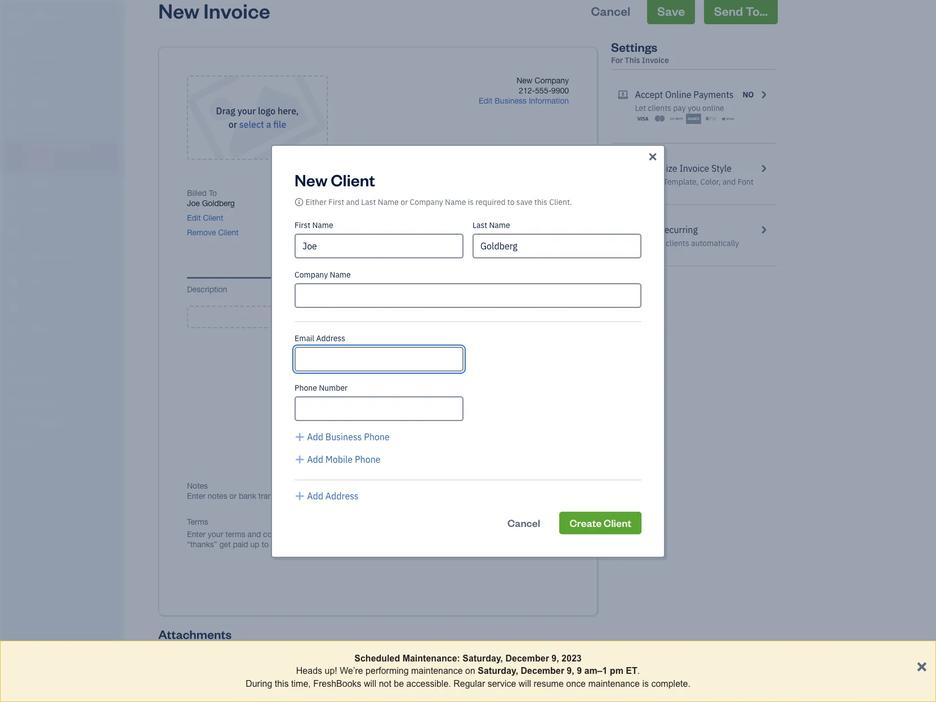 Task type: describe. For each thing, give the bounding box(es) containing it.
description
[[187, 285, 227, 294]]

service
[[488, 680, 516, 689]]

refresh image
[[618, 223, 629, 237]]

regular
[[454, 680, 485, 689]]

apps link
[[3, 351, 121, 370]]

amount paid
[[443, 406, 489, 415]]

and inside main element
[[27, 397, 39, 406]]

online
[[666, 89, 692, 100]]

send to... button
[[704, 0, 778, 24]]

your
[[649, 238, 664, 249]]

either
[[306, 197, 327, 207]]

chevronright image
[[759, 162, 769, 175]]

add for add address
[[307, 491, 324, 502]]

2 will from the left
[[519, 680, 531, 689]]

add address button
[[295, 489, 359, 503]]

apps
[[8, 356, 25, 365]]

mastercard image
[[653, 113, 668, 125]]

subtotal add a discount
[[435, 349, 489, 368]]

add for add business phone
[[307, 431, 324, 443]]

1 vertical spatial clients
[[666, 238, 690, 249]]

make
[[635, 224, 657, 236]]

accept online payments
[[635, 89, 734, 100]]

0 vertical spatial clients
[[648, 103, 672, 113]]

complete.
[[652, 680, 691, 689]]

am–1
[[585, 667, 608, 677]]

new client dialog
[[0, 131, 937, 572]]

add address
[[307, 491, 359, 502]]

add inside subtotal add a discount
[[435, 359, 449, 368]]

amount for amount paid
[[443, 406, 471, 415]]

issue
[[325, 189, 344, 198]]

plus image for add address
[[295, 489, 305, 503]]

chevronright image for no
[[759, 88, 769, 101]]

create
[[570, 517, 602, 530]]

add a line
[[359, 310, 413, 324]]

settings for this invoice
[[612, 39, 669, 65]]

client image
[[7, 74, 21, 86]]

save
[[658, 3, 685, 19]]

change
[[635, 177, 662, 187]]

1 vertical spatial first
[[295, 220, 311, 230]]

Terms text field
[[187, 530, 569, 550]]

1 will from the left
[[364, 680, 377, 689]]

information
[[529, 96, 569, 105]]

date of issue
[[298, 189, 344, 198]]

email
[[295, 333, 315, 344]]

a inside subtotal add a discount
[[451, 359, 456, 368]]

9
[[577, 667, 582, 677]]

a for line
[[383, 310, 389, 324]]

phone number
[[295, 383, 348, 393]]

usd
[[551, 189, 567, 198]]

apple pay image
[[704, 113, 719, 125]]

subtotal
[[459, 349, 489, 358]]

name for last name
[[489, 220, 510, 230]]

invoice inside settings for this invoice
[[642, 55, 669, 65]]

save button
[[648, 0, 696, 24]]

chart image
[[7, 300, 21, 311]]

select a file
[[239, 119, 286, 130]]

add business phone button
[[295, 430, 390, 444]]

rate
[[440, 285, 457, 294]]

heads
[[296, 667, 322, 677]]

client.
[[550, 197, 572, 207]]

last name
[[473, 220, 510, 230]]

discover image
[[670, 113, 685, 125]]

not
[[379, 680, 392, 689]]

edit inside billed to joe goldberg edit client remove client
[[187, 214, 201, 223]]

add a discount button
[[435, 358, 489, 369]]

items and services link
[[3, 392, 121, 412]]

add mobile phone
[[307, 454, 381, 465]]

bank connections link
[[3, 413, 121, 433]]

is inside scheduled maintenance: saturday, december 9, 2023 heads up! we're performing maintenance on saturday, december 9, 9 am–1 pm et . during this time, freshbooks will not be accessible. regular service will resume once maintenance is complete.
[[643, 680, 649, 689]]

main element
[[0, 0, 152, 703]]

you
[[688, 103, 701, 113]]

and inside new client dialog
[[346, 197, 360, 207]]

2 horizontal spatial invoice
[[680, 163, 710, 174]]

555-
[[535, 86, 552, 95]]

expense image
[[7, 203, 21, 214]]

edit inside the new company 212-555-9900 edit business information
[[479, 96, 493, 105]]

file
[[273, 119, 286, 130]]

et
[[626, 667, 638, 677]]

owner
[[9, 23, 31, 32]]

Company Name text field
[[295, 283, 642, 308]]

first name
[[295, 220, 333, 230]]

invoice number
[[382, 189, 438, 198]]

cancel for create client
[[508, 517, 541, 530]]

style
[[712, 163, 732, 174]]

1 vertical spatial 9,
[[567, 667, 575, 677]]

1 vertical spatial saturday,
[[478, 667, 519, 677]]

bill
[[635, 238, 647, 249]]

team
[[8, 376, 26, 386]]

Notes text field
[[187, 491, 569, 502]]

company name
[[295, 270, 351, 280]]

1 vertical spatial december
[[521, 667, 565, 677]]

2 vertical spatial invoice
[[382, 189, 407, 198]]

customize
[[635, 163, 678, 174]]

primary image
[[295, 197, 304, 207]]

0 vertical spatial phone
[[295, 383, 317, 393]]

total
[[553, 285, 569, 294]]

attachments
[[158, 627, 232, 643]]

is inside new client dialog
[[468, 197, 474, 207]]

up!
[[325, 667, 337, 677]]

plus image for add mobile phone
[[295, 453, 305, 466]]

add for add mobile phone
[[307, 454, 324, 465]]

new client
[[295, 169, 375, 190]]

0 horizontal spatial last
[[361, 197, 376, 207]]

this inside new client dialog
[[535, 197, 548, 207]]

bank connections
[[8, 418, 66, 427]]

business inside the new company 212-555-9900 edit business information
[[495, 96, 527, 105]]

team members link
[[3, 371, 121, 391]]

chevronright image for make recurring
[[759, 223, 769, 237]]

0 horizontal spatial 9,
[[552, 654, 559, 664]]

$0.00
[[518, 197, 569, 220]]

payments
[[694, 89, 734, 100]]

let
[[635, 103, 646, 113]]

name left or
[[378, 197, 399, 207]]

remove client button
[[187, 228, 239, 238]]

new for new company owner
[[9, 10, 26, 21]]

bill your clients automatically
[[635, 238, 740, 249]]

billed
[[187, 189, 207, 198]]

once
[[567, 680, 586, 689]]

freshbooks
[[313, 680, 362, 689]]

project image
[[7, 227, 21, 238]]

Reference Number text field
[[382, 233, 462, 242]]

client inside button
[[604, 517, 632, 530]]

accept
[[635, 89, 663, 100]]

1 horizontal spatial last
[[473, 220, 488, 230]]

new for new client
[[295, 169, 328, 190]]

onlinesales image
[[618, 88, 629, 101]]

amount for amount due usd ) $0.00
[[503, 189, 530, 198]]

performing
[[366, 667, 409, 677]]

plus image for add a line
[[343, 312, 356, 323]]

due date
[[298, 223, 330, 232]]

close image
[[647, 150, 659, 164]]

members
[[28, 376, 58, 386]]

save
[[517, 197, 533, 207]]

× dialog
[[0, 641, 937, 703]]

new for new company 212-555-9900 edit business information
[[517, 76, 533, 85]]

no
[[743, 90, 754, 100]]

recurring
[[659, 224, 698, 236]]

change template, color, and font
[[635, 177, 754, 187]]

address for add address
[[326, 491, 359, 502]]

bank
[[8, 418, 25, 427]]

Phone Number text field
[[295, 397, 464, 421]]

9900
[[552, 86, 569, 95]]

client up the issue date in mm/dd/yyyy format "text field"
[[331, 169, 375, 190]]

company inside the new company 212-555-9900 edit business information
[[535, 76, 569, 85]]

scheduled maintenance: saturday, december 9, 2023 heads up! we're performing maintenance on saturday, december 9, 9 am–1 pm et . during this time, freshbooks will not be accessible. regular service will resume once maintenance is complete.
[[246, 654, 691, 689]]

phone for add business phone
[[364, 431, 390, 443]]



Task type: vqa. For each thing, say whether or not it's contained in the screenshot.
bottom All
no



Task type: locate. For each thing, give the bounding box(es) containing it.
company inside new company owner
[[27, 10, 64, 21]]

2 chevronright image from the top
[[759, 223, 769, 237]]

time,
[[291, 680, 311, 689]]

line total
[[536, 285, 569, 294]]

1 vertical spatial a
[[383, 310, 389, 324]]

color,
[[701, 177, 721, 187]]

this left time,
[[275, 680, 289, 689]]

plus image inside new client dialog
[[295, 430, 305, 444]]

number
[[409, 189, 438, 198], [319, 383, 348, 393]]

0 vertical spatial first
[[329, 197, 344, 207]]

pm
[[610, 667, 624, 677]]

Email Address text field
[[295, 347, 464, 372]]

1 vertical spatial maintenance
[[589, 680, 640, 689]]

plus image for add business phone
[[295, 430, 305, 444]]

cancel
[[591, 3, 631, 19], [508, 517, 541, 530]]

maintenance down pm
[[589, 680, 640, 689]]

add for add a line
[[359, 310, 380, 324]]

1 vertical spatial is
[[643, 680, 649, 689]]

0 vertical spatial amount
[[503, 189, 530, 198]]

1 vertical spatial cancel button
[[498, 512, 551, 535]]

9, left 2023
[[552, 654, 559, 664]]

0 vertical spatial edit
[[479, 96, 493, 105]]

0 vertical spatial line
[[536, 285, 550, 294]]

number for invoice number
[[409, 189, 438, 198]]

business inside 'button'
[[326, 431, 362, 443]]

is
[[468, 197, 474, 207], [643, 680, 649, 689]]

2 vertical spatial a
[[451, 359, 456, 368]]

cancel button for create client
[[498, 512, 551, 535]]

let clients pay you online
[[635, 103, 725, 113]]

1 vertical spatial plus image
[[295, 430, 305, 444]]

date down the issue date in mm/dd/yyyy format "text field"
[[314, 223, 330, 232]]

chevronright image
[[759, 88, 769, 101], [759, 223, 769, 237]]

new up owner
[[9, 10, 26, 21]]

remove
[[187, 228, 216, 237]]

2 plus image from the top
[[295, 489, 305, 503]]

settings for settings for this invoice
[[612, 39, 658, 55]]

timer image
[[7, 251, 21, 263]]

1 vertical spatial number
[[319, 383, 348, 393]]

new inside dialog
[[295, 169, 328, 190]]

american express image
[[687, 113, 702, 125]]

1 vertical spatial line
[[391, 310, 413, 324]]

money image
[[7, 276, 21, 287]]

saturday, up service on the right bottom of the page
[[478, 667, 519, 677]]

discount
[[458, 359, 489, 368]]

invoice image
[[7, 123, 21, 134]]

0 horizontal spatial edit
[[187, 214, 201, 223]]

1 vertical spatial settings
[[8, 439, 34, 448]]

invoice up enter an invoice # text box at left
[[382, 189, 407, 198]]

0 horizontal spatial invoice
[[382, 189, 407, 198]]

company up 9900
[[535, 76, 569, 85]]

visa image
[[635, 113, 651, 125]]

1 vertical spatial business
[[326, 431, 362, 443]]

line left "total"
[[536, 285, 550, 294]]

0 horizontal spatial settings
[[8, 439, 34, 448]]

× button
[[917, 655, 928, 676]]

team members
[[8, 376, 58, 386]]

make recurring
[[635, 224, 698, 236]]

×
[[917, 655, 928, 676]]

1 vertical spatial edit
[[187, 214, 201, 223]]

number for phone number
[[319, 383, 348, 393]]

)
[[567, 189, 569, 198]]

client right remove
[[218, 228, 239, 237]]

clients down recurring
[[666, 238, 690, 249]]

0 vertical spatial plus image
[[343, 312, 356, 323]]

0 vertical spatial due
[[532, 189, 547, 198]]

1 vertical spatial last
[[473, 220, 488, 230]]

0 vertical spatial cancel button
[[581, 0, 641, 24]]

first down primary icon
[[295, 220, 311, 230]]

2 horizontal spatial a
[[451, 359, 456, 368]]

0 vertical spatial settings
[[612, 39, 658, 55]]

new up '212-'
[[517, 76, 533, 85]]

1 horizontal spatial due
[[532, 189, 547, 198]]

1 chevronright image from the top
[[759, 88, 769, 101]]

be
[[394, 680, 404, 689]]

this right the save
[[535, 197, 548, 207]]

due down primary icon
[[298, 223, 312, 232]]

due
[[532, 189, 547, 198], [298, 223, 312, 232]]

0 horizontal spatial this
[[275, 680, 289, 689]]

1 horizontal spatial edit
[[479, 96, 493, 105]]

this
[[625, 55, 641, 65]]

1 horizontal spatial plus image
[[343, 312, 356, 323]]

address
[[316, 333, 345, 344], [326, 491, 359, 502]]

new inside new company owner
[[9, 10, 26, 21]]

1 vertical spatial cancel
[[508, 517, 541, 530]]

settings for settings
[[8, 439, 34, 448]]

company right or
[[410, 197, 443, 207]]

settings
[[612, 39, 658, 55], [8, 439, 34, 448]]

last
[[361, 197, 376, 207], [473, 220, 488, 230]]

date left of
[[298, 189, 314, 198]]

number right or
[[409, 189, 438, 198]]

create client button
[[560, 512, 642, 535]]

1 vertical spatial and
[[346, 197, 360, 207]]

name down required
[[489, 220, 510, 230]]

select
[[239, 119, 264, 130]]

a inside button
[[383, 310, 389, 324]]

due left usd
[[532, 189, 547, 198]]

is left required
[[468, 197, 474, 207]]

2 horizontal spatial and
[[723, 177, 736, 187]]

plus image inside add a line button
[[343, 312, 356, 323]]

first right of
[[329, 197, 344, 207]]

plus image left add address
[[295, 489, 305, 503]]

first
[[329, 197, 344, 207], [295, 220, 311, 230]]

business up add mobile phone
[[326, 431, 362, 443]]

will right service on the right bottom of the page
[[519, 680, 531, 689]]

this inside scheduled maintenance: saturday, december 9, 2023 heads up! we're performing maintenance on saturday, december 9, 9 am–1 pm et . during this time, freshbooks will not be accessible. regular service will resume once maintenance is complete.
[[275, 680, 289, 689]]

terms
[[187, 518, 208, 527]]

edit client button
[[187, 213, 223, 223]]

0 vertical spatial maintenance
[[411, 667, 463, 677]]

report image
[[7, 324, 21, 335]]

1 horizontal spatial first
[[329, 197, 344, 207]]

add mobile phone button
[[295, 453, 381, 466]]

client right create
[[604, 517, 632, 530]]

address inside button
[[326, 491, 359, 502]]

Enter an Invoice # text field
[[382, 199, 414, 208]]

1 vertical spatial address
[[326, 491, 359, 502]]

phone down email
[[295, 383, 317, 393]]

1 horizontal spatial invoice
[[642, 55, 669, 65]]

or
[[401, 197, 408, 207]]

1 horizontal spatial number
[[409, 189, 438, 198]]

1 vertical spatial plus image
[[295, 489, 305, 503]]

0 horizontal spatial cancel
[[508, 517, 541, 530]]

will left the not
[[364, 680, 377, 689]]

goldberg
[[202, 199, 235, 208]]

0 vertical spatial cancel
[[591, 3, 631, 19]]

212-
[[519, 86, 535, 95]]

cancel inside new client dialog
[[508, 517, 541, 530]]

0 vertical spatial this
[[535, 197, 548, 207]]

company up owner
[[27, 10, 64, 21]]

0 vertical spatial invoice
[[642, 55, 669, 65]]

1 vertical spatial this
[[275, 680, 289, 689]]

2 vertical spatial and
[[27, 397, 39, 406]]

maintenance
[[411, 667, 463, 677], [589, 680, 640, 689]]

dashboard image
[[7, 50, 21, 61]]

reference
[[382, 223, 418, 232]]

name
[[378, 197, 399, 207], [445, 197, 466, 207], [312, 220, 333, 230], [489, 220, 510, 230], [330, 270, 351, 280]]

this
[[535, 197, 548, 207], [275, 680, 289, 689]]

a up email address text box
[[383, 310, 389, 324]]

name left required
[[445, 197, 466, 207]]

bank image
[[721, 113, 736, 125]]

0 horizontal spatial a
[[266, 119, 271, 130]]

0 horizontal spatial is
[[468, 197, 474, 207]]

items
[[8, 397, 26, 406]]

items and services
[[8, 397, 68, 406]]

0 horizontal spatial amount
[[443, 406, 471, 415]]

send
[[715, 3, 744, 19]]

for
[[612, 55, 623, 65]]

0 horizontal spatial due
[[298, 223, 312, 232]]

clients down accept
[[648, 103, 672, 113]]

2 vertical spatial phone
[[355, 454, 381, 465]]

name down first name text field
[[330, 270, 351, 280]]

on
[[466, 667, 476, 677]]

due inside amount due usd ) $0.00
[[532, 189, 547, 198]]

0 horizontal spatial will
[[364, 680, 377, 689]]

0 vertical spatial new
[[9, 10, 26, 21]]

First Name text field
[[295, 234, 464, 258]]

date
[[298, 189, 314, 198], [314, 223, 330, 232]]

cancel for save
[[591, 3, 631, 19]]

Issue date in MM/DD/YYYY format text field
[[298, 199, 365, 208]]

add business phone
[[307, 431, 390, 443]]

1 vertical spatial date
[[314, 223, 330, 232]]

add up add mobile phone button
[[307, 431, 324, 443]]

plus image left mobile
[[295, 453, 305, 466]]

name down the issue date in mm/dd/yyyy format "text field"
[[312, 220, 333, 230]]

services
[[41, 397, 68, 406]]

1 horizontal spatial settings
[[612, 39, 658, 55]]

customize invoice style
[[635, 163, 732, 174]]

business down '212-'
[[495, 96, 527, 105]]

edit
[[479, 96, 493, 105], [187, 214, 201, 223]]

1 horizontal spatial cancel button
[[581, 0, 641, 24]]

phone down phone number text field
[[364, 431, 390, 443]]

a for file
[[266, 119, 271, 130]]

0 vertical spatial number
[[409, 189, 438, 198]]

font
[[738, 177, 754, 187]]

either first and last name or company name is required to save this client.
[[306, 197, 572, 207]]

0 vertical spatial date
[[298, 189, 314, 198]]

1 vertical spatial chevronright image
[[759, 223, 769, 237]]

1 horizontal spatial will
[[519, 680, 531, 689]]

0 horizontal spatial new
[[9, 10, 26, 21]]

new up "either"
[[295, 169, 328, 190]]

address down add mobile phone
[[326, 491, 359, 502]]

notes
[[187, 482, 208, 491]]

create client
[[570, 517, 632, 530]]

saturday, up on
[[463, 654, 503, 664]]

add left discount
[[435, 359, 449, 368]]

0 vertical spatial chevronright image
[[759, 88, 769, 101]]

number up add business phone 'button'
[[319, 383, 348, 393]]

add left mobile
[[307, 454, 324, 465]]

1 vertical spatial due
[[298, 223, 312, 232]]

line inside button
[[391, 310, 413, 324]]

1 horizontal spatial cancel
[[591, 3, 631, 19]]

plus image
[[295, 453, 305, 466], [295, 489, 305, 503]]

settings inside settings for this invoice
[[612, 39, 658, 55]]

settings up this
[[612, 39, 658, 55]]

settings down bank
[[8, 439, 34, 448]]

edit business information button
[[479, 96, 569, 106]]

1 plus image from the top
[[295, 453, 305, 466]]

2 horizontal spatial new
[[517, 76, 533, 85]]

0 vertical spatial is
[[468, 197, 474, 207]]

a left discount
[[451, 359, 456, 368]]

2 vertical spatial new
[[295, 169, 328, 190]]

plus image
[[343, 312, 356, 323], [295, 430, 305, 444]]

settings inside main element
[[8, 439, 34, 448]]

new inside the new company 212-555-9900 edit business information
[[517, 76, 533, 85]]

is left complete.
[[643, 680, 649, 689]]

number inside new client dialog
[[319, 383, 348, 393]]

1 horizontal spatial business
[[495, 96, 527, 105]]

1 horizontal spatial line
[[536, 285, 550, 294]]

invoice right this
[[642, 55, 669, 65]]

0 horizontal spatial maintenance
[[411, 667, 463, 677]]

0 horizontal spatial business
[[326, 431, 362, 443]]

line
[[536, 285, 550, 294], [391, 310, 413, 324]]

estimate image
[[7, 99, 21, 110]]

line up email address text box
[[391, 310, 413, 324]]

of
[[316, 189, 323, 198]]

client up the remove client button
[[203, 214, 223, 223]]

add inside 'button'
[[307, 431, 324, 443]]

invoice
[[642, 55, 669, 65], [680, 163, 710, 174], [382, 189, 407, 198]]

online
[[703, 103, 725, 113]]

phone inside add business phone 'button'
[[364, 431, 390, 443]]

0 vertical spatial last
[[361, 197, 376, 207]]

0 horizontal spatial line
[[391, 310, 413, 324]]

template,
[[664, 177, 699, 187]]

0 vertical spatial saturday,
[[463, 654, 503, 664]]

1 vertical spatial invoice
[[680, 163, 710, 174]]

resume
[[534, 680, 564, 689]]

0 vertical spatial 9,
[[552, 654, 559, 664]]

add down add mobile phone button
[[307, 491, 324, 502]]

0 vertical spatial business
[[495, 96, 527, 105]]

last down required
[[473, 220, 488, 230]]

amount due usd ) $0.00
[[503, 189, 569, 220]]

maintenance down 'maintenance:'
[[411, 667, 463, 677]]

a left 'file'
[[266, 119, 271, 130]]

1 vertical spatial new
[[517, 76, 533, 85]]

0 horizontal spatial number
[[319, 383, 348, 393]]

and down style
[[723, 177, 736, 187]]

1 horizontal spatial and
[[346, 197, 360, 207]]

add an attachment image
[[181, 698, 194, 703]]

9,
[[552, 654, 559, 664], [567, 667, 575, 677]]

payment image
[[7, 179, 21, 190]]

1 horizontal spatial amount
[[503, 189, 530, 198]]

0 vertical spatial address
[[316, 333, 345, 344]]

Last Name text field
[[473, 234, 642, 258]]

and right items
[[27, 397, 39, 406]]

1 horizontal spatial maintenance
[[589, 680, 640, 689]]

phone for add mobile phone
[[355, 454, 381, 465]]

send to...
[[715, 3, 768, 19]]

0 horizontal spatial and
[[27, 397, 39, 406]]

0 vertical spatial plus image
[[295, 453, 305, 466]]

phone right mobile
[[355, 454, 381, 465]]

joe
[[187, 199, 200, 208]]

plus image up add mobile phone button
[[295, 430, 305, 444]]

new
[[9, 10, 26, 21], [517, 76, 533, 85], [295, 169, 328, 190]]

0 vertical spatial december
[[506, 654, 549, 664]]

1 horizontal spatial is
[[643, 680, 649, 689]]

company down due date
[[295, 270, 328, 280]]

0 vertical spatial and
[[723, 177, 736, 187]]

name for company name
[[330, 270, 351, 280]]

to
[[508, 197, 515, 207]]

phone inside add mobile phone button
[[355, 454, 381, 465]]

qty
[[500, 285, 513, 294]]

to
[[209, 189, 217, 198]]

0 horizontal spatial plus image
[[295, 430, 305, 444]]

0 horizontal spatial cancel button
[[498, 512, 551, 535]]

name for first name
[[312, 220, 333, 230]]

email address
[[295, 333, 345, 344]]

mobile
[[326, 454, 353, 465]]

1 vertical spatial phone
[[364, 431, 390, 443]]

address for email address
[[316, 333, 345, 344]]

0 horizontal spatial first
[[295, 220, 311, 230]]

new company owner
[[9, 10, 64, 32]]

1 horizontal spatial a
[[383, 310, 389, 324]]

add up email address text box
[[359, 310, 380, 324]]

plus image left add a line
[[343, 312, 356, 323]]

last left enter an invoice # text box at left
[[361, 197, 376, 207]]

address right email
[[316, 333, 345, 344]]

settings link
[[3, 434, 121, 454]]

cancel button for save
[[581, 0, 641, 24]]

invoice up "change template, color, and font"
[[680, 163, 710, 174]]

9, left "9"
[[567, 667, 575, 677]]

and right issue
[[346, 197, 360, 207]]

amount inside amount due usd ) $0.00
[[503, 189, 530, 198]]



